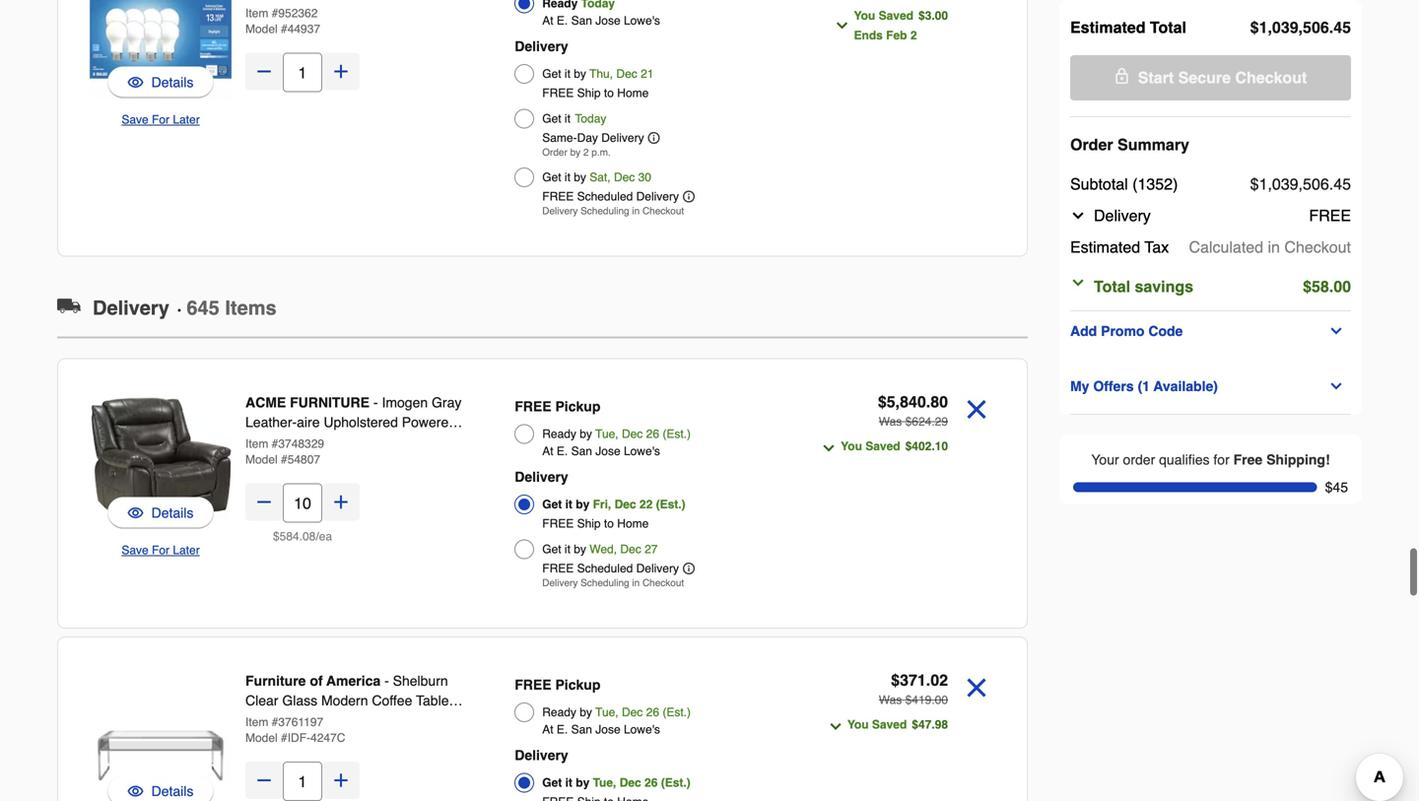 Task type: describe. For each thing, give the bounding box(es) containing it.
saved inside you saved $ 3 .00 ends feb 2
[[879, 9, 914, 23]]

option group for 5,840
[[515, 393, 789, 595]]

info image for wed, dec 27
[[683, 563, 695, 575]]

$45
[[1326, 480, 1349, 496]]

order for order by 2 p.m.
[[543, 147, 568, 158]]

get it by sat, dec 30
[[543, 171, 652, 184]]

remove item image
[[960, 393, 994, 426]]

29
[[935, 415, 949, 429]]

chevron down image down subtotal
[[1071, 208, 1087, 224]]

quickview image for shelburn clear glass modern coffee table with storage image
[[128, 782, 144, 802]]

lowe's inside delivery option group
[[624, 14, 661, 28]]

delivery up get it by fri, dec 22 (est.)
[[515, 469, 569, 485]]

checkout down 27
[[643, 578, 685, 589]]

98
[[935, 718, 949, 732]]

delivery down 'get it by wed, dec 27'
[[543, 578, 578, 589]]

1,039,506 for subtotal (1352)
[[1260, 175, 1330, 193]]

you for 371
[[848, 718, 869, 732]]

10
[[935, 440, 949, 454]]

delivery scheduling in checkout for wed,
[[543, 578, 685, 589]]

47
[[919, 718, 932, 732]]

free ship to home for fri,
[[543, 517, 649, 531]]

today
[[575, 112, 607, 126]]

later for get it today
[[173, 113, 200, 127]]

you inside you saved $ 3 .00 ends feb 2
[[854, 9, 876, 23]]

0 vertical spatial total
[[1151, 18, 1187, 36]]

22
[[640, 498, 653, 512]]

get it by wed, dec 27
[[543, 543, 658, 557]]

you for 5,840
[[841, 440, 863, 454]]

feb
[[887, 29, 908, 42]]

get for get it by tue, dec 26 (est.)
[[543, 777, 562, 790]]

option group for 371
[[515, 672, 789, 802]]

recliner
[[306, 434, 357, 450]]

chevron down image up add at the right of the page
[[1071, 275, 1087, 291]]

shelburn clear glass modern coffee table with storage image
[[90, 670, 232, 802]]

624
[[912, 415, 932, 429]]

thu,
[[590, 67, 613, 81]]

.00 inside you saved $ 3 .00 ends feb 2
[[932, 9, 949, 23]]

$ inside you saved $ 3 .00 ends feb 2
[[919, 9, 926, 23]]

1 vertical spatial -
[[385, 673, 389, 689]]

. inside $ 371 . 02 was $ 419 .00
[[927, 672, 931, 690]]

item for 371
[[246, 716, 269, 730]]

free scheduled delivery for wed,
[[543, 562, 679, 576]]

free
[[1234, 452, 1263, 468]]

free pickup for 5,840
[[515, 399, 601, 415]]

584
[[280, 530, 299, 544]]

glass
[[282, 693, 318, 709]]

it for wed, dec 27
[[565, 543, 571, 557]]

your order qualifies for free shipping!
[[1092, 452, 1331, 468]]

tue, for 371
[[596, 706, 619, 720]]

estimated for estimated total
[[1071, 18, 1146, 36]]

item #952362 model #44937
[[246, 6, 321, 36]]

#3748329
[[272, 437, 324, 451]]

27
[[645, 543, 658, 557]]

delivery up the p.m.
[[602, 131, 644, 145]]

item #3748329 model #54807
[[246, 437, 324, 467]]

pickup for 5,840
[[556, 399, 601, 415]]

get it by thu, dec 21
[[543, 67, 654, 81]]

start
[[1139, 69, 1175, 87]]

1 stepper number input field with increment and decrement buttons number field from the top
[[283, 53, 322, 92]]

tue, for 5,840
[[596, 427, 619, 441]]

58
[[1312, 278, 1330, 296]]

ready for 371
[[543, 706, 577, 720]]

you saved $ 47 . 98
[[848, 718, 949, 732]]

add
[[1071, 323, 1098, 339]]

my offers (1 available) link
[[1071, 375, 1352, 398]]

dec for 26
[[620, 777, 642, 790]]

order
[[1124, 452, 1156, 468]]

chevron down image left ends
[[835, 18, 850, 34]]

shelburn clear glass modern coffee table with storage
[[246, 673, 449, 729]]

#3761197
[[272, 716, 324, 730]]

imogen gray leather-aire upholstered powered reclining recliner
[[246, 395, 462, 450]]

add promo code
[[1071, 323, 1184, 339]]

item #3761197 model #idf-4247c
[[246, 716, 345, 745]]

subtotal
[[1071, 175, 1129, 193]]

wed,
[[590, 543, 617, 557]]

checkout up 58
[[1285, 238, 1352, 256]]

plus image
[[331, 771, 351, 791]]

dec for 27
[[621, 543, 642, 557]]

at for 5,840
[[543, 445, 554, 459]]

3 details from the top
[[151, 784, 194, 800]]

estimated tax
[[1071, 238, 1170, 256]]

model inside item #952362 model #44937
[[246, 22, 278, 36]]

furniture
[[290, 395, 370, 411]]

#44937
[[281, 22, 321, 36]]

save for get it today
[[122, 113, 149, 127]]

(1352)
[[1133, 175, 1179, 193]]

it for sat, dec 30
[[565, 171, 571, 184]]

(1
[[1138, 379, 1151, 394]]

ready for 5,840
[[543, 427, 577, 441]]

it for thu, dec 21
[[565, 67, 571, 81]]

get for get it by fri, dec 22 (est.)
[[543, 498, 562, 512]]

645
[[187, 297, 220, 319]]

powered
[[402, 415, 457, 430]]

items
[[225, 297, 277, 319]]

1 vertical spatial in
[[1269, 238, 1281, 256]]

start secure checkout button
[[1071, 55, 1352, 101]]

san inside delivery option group
[[571, 14, 593, 28]]

coffee
[[372, 693, 413, 709]]

dec for 30
[[614, 171, 635, 184]]

subtotal (1352)
[[1071, 175, 1179, 193]]

saved for 5,840
[[866, 440, 901, 454]]

fri,
[[593, 498, 612, 512]]

my offers (1 available)
[[1071, 379, 1219, 394]]

$ 371 . 02 was $ 419 .00
[[879, 672, 949, 707]]

21
[[641, 67, 654, 81]]

you saved $ 402 . 10
[[841, 440, 949, 454]]

info image for sat, dec 30
[[683, 191, 695, 203]]

details for get it by fri, dec 22 (est.)
[[151, 505, 194, 521]]

chevron down image for add promo code
[[1329, 323, 1345, 339]]

shipping!
[[1267, 452, 1331, 468]]

your
[[1092, 452, 1120, 468]]

start secure checkout
[[1139, 69, 1308, 87]]

offers
[[1094, 379, 1135, 394]]

save for later for get it today
[[122, 113, 200, 127]]

details for get it by thu, dec 21
[[151, 74, 194, 90]]

plus image for second stepper number input field with increment and decrement buttons number field from the bottom
[[331, 493, 351, 512]]

for
[[1214, 452, 1230, 468]]

/ea
[[316, 530, 332, 544]]

order for order summary
[[1071, 136, 1114, 154]]

promo
[[1102, 323, 1145, 339]]

ship for fri, dec 22
[[577, 517, 601, 531]]

code
[[1149, 323, 1184, 339]]

table
[[416, 693, 449, 709]]

lowe's for 371
[[624, 723, 661, 737]]

jose for 371
[[596, 723, 621, 737]]

save for later button for get it today
[[122, 110, 200, 130]]

delivery up the get it by tue, dec 26 (est.)
[[515, 748, 569, 764]]

delivery left bullet image
[[93, 297, 169, 319]]

acme furniture -
[[246, 395, 382, 411]]

bullet image
[[177, 309, 181, 313]]

clear
[[246, 693, 279, 709]]

at inside delivery option group
[[543, 14, 554, 28]]

#idf-
[[281, 732, 311, 745]]

you saved $ 3 .00 ends feb 2
[[854, 9, 949, 42]]

was for 371
[[879, 694, 903, 707]]

secure image
[[1115, 68, 1131, 84]]

419
[[912, 694, 932, 707]]

save for later for get it by wed, dec 27
[[122, 544, 200, 558]]

minus image
[[254, 62, 274, 81]]

imogen
[[382, 395, 428, 411]]

chevron down image left you saved $ 47 . 98 on the bottom right
[[828, 719, 844, 735]]

at e. san jose lowe's inside delivery option group
[[543, 14, 661, 28]]

quickview image
[[128, 72, 144, 92]]

delivery scheduling in checkout for sat,
[[543, 206, 685, 217]]

get it today
[[543, 112, 607, 126]]

get for get it by thu, dec 21
[[543, 67, 562, 81]]

furniture of america -
[[246, 673, 393, 689]]

jose for 5,840
[[596, 445, 621, 459]]

e. inside delivery option group
[[557, 14, 568, 28]]

acme
[[246, 395, 286, 411]]

e. for 371
[[557, 723, 568, 737]]

1 vertical spatial .00
[[1330, 278, 1352, 296]]

at for 371
[[543, 723, 554, 737]]



Task type: vqa. For each thing, say whether or not it's contained in the screenshot.
up
no



Task type: locate. For each thing, give the bounding box(es) containing it.
1 vertical spatial save for later button
[[122, 541, 200, 561]]

ship down get it by thu, dec 21
[[577, 86, 601, 100]]

.00 inside $ 371 . 02 was $ 419 .00
[[932, 694, 949, 707]]

delivery down 30
[[637, 190, 679, 204]]

2 scheduled from the top
[[577, 562, 633, 576]]

to inside delivery option group
[[604, 86, 614, 100]]

5 get from the top
[[543, 543, 562, 557]]

item inside item #952362 model #44937
[[246, 6, 269, 20]]

$ 584 . 08 /ea
[[273, 530, 332, 544]]

order up subtotal
[[1071, 136, 1114, 154]]

minus image up the $ 584 . 08 /ea
[[254, 493, 274, 512]]

delivery down get it by sat, dec 30
[[543, 206, 578, 217]]

scheduling for sat,
[[581, 206, 630, 217]]

0 vertical spatial saved
[[879, 9, 914, 23]]

total up start
[[1151, 18, 1187, 36]]

2 free ship to home from the top
[[543, 517, 649, 531]]

3 get from the top
[[543, 171, 562, 184]]

0 horizontal spatial order
[[543, 147, 568, 158]]

- up upholstered in the bottom left of the page
[[374, 395, 378, 411]]

1 ready by tue, dec 26 (est.) from the top
[[543, 427, 691, 441]]

1 lowe's from the top
[[624, 14, 661, 28]]

2 save for later from the top
[[122, 544, 200, 558]]

1 save for later button from the top
[[122, 110, 200, 130]]

1 to from the top
[[604, 86, 614, 100]]

0 vertical spatial free pickup
[[515, 399, 601, 415]]

0 vertical spatial tue,
[[596, 427, 619, 441]]

3 san from the top
[[571, 723, 593, 737]]

saved left 402
[[866, 440, 901, 454]]

30
[[639, 171, 652, 184]]

0 vertical spatial quickview image
[[128, 503, 144, 523]]

1 san from the top
[[571, 14, 593, 28]]

save for later button
[[122, 110, 200, 130], [122, 541, 200, 561]]

2 scheduling from the top
[[581, 578, 630, 589]]

2 vertical spatial tue,
[[593, 777, 617, 790]]

at
[[543, 14, 554, 28], [543, 445, 554, 459], [543, 723, 554, 737]]

1 save from the top
[[122, 113, 149, 127]]

$ 1,039,506 . 45
[[1251, 18, 1352, 36], [1251, 175, 1352, 193]]

free
[[543, 86, 574, 100], [543, 190, 574, 204], [1310, 207, 1352, 225], [515, 399, 552, 415], [543, 517, 574, 531], [543, 562, 574, 576], [515, 677, 552, 693]]

home down 22
[[618, 517, 649, 531]]

2 vertical spatial san
[[571, 723, 593, 737]]

2 inside delivery option group
[[584, 147, 589, 158]]

1 vertical spatial chevron down image
[[822, 441, 837, 457]]

quickview image for imogen gray leather-aire upholstered powered reclining recliner image
[[128, 503, 144, 523]]

plus image
[[331, 62, 351, 81], [331, 493, 351, 512]]

$ 1,039,506 . 45 for (1352)
[[1251, 175, 1352, 193]]

1,039,506 up calculated in checkout
[[1260, 175, 1330, 193]]

was up you saved $ 47 . 98 on the bottom right
[[879, 694, 903, 707]]

2 vertical spatial .00
[[932, 694, 949, 707]]

free ship to home down get it by thu, dec 21
[[543, 86, 649, 100]]

you up ends
[[854, 9, 876, 23]]

later for get it by wed, dec 27
[[173, 544, 200, 558]]

gray
[[432, 395, 462, 411]]

1 free pickup from the top
[[515, 399, 601, 415]]

leather-
[[246, 415, 297, 430]]

2 was from the top
[[879, 694, 903, 707]]

1 scheduled from the top
[[577, 190, 633, 204]]

1 vertical spatial san
[[571, 445, 593, 459]]

0 vertical spatial item
[[246, 6, 269, 20]]

imogen gray leather-aire upholstered powered reclining recliner image
[[90, 391, 232, 533]]

0 vertical spatial 2
[[911, 29, 918, 42]]

available)
[[1154, 379, 1219, 394]]

1 vertical spatial you
[[841, 440, 863, 454]]

2 delivery scheduling in checkout from the top
[[543, 578, 685, 589]]

2 1,039,506 from the top
[[1260, 175, 1330, 193]]

0 vertical spatial option group
[[515, 393, 789, 595]]

0 vertical spatial scheduling
[[581, 206, 630, 217]]

model
[[246, 22, 278, 36], [246, 453, 278, 467], [246, 732, 278, 745]]

0 vertical spatial free scheduled delivery
[[543, 190, 679, 204]]

.00
[[932, 9, 949, 23], [1330, 278, 1352, 296], [932, 694, 949, 707]]

home inside delivery option group
[[618, 86, 649, 100]]

1 at e. san jose lowe's from the top
[[543, 14, 661, 28]]

was for 5,840
[[879, 415, 903, 429]]

plus image up /ea
[[331, 493, 351, 512]]

add promo code link
[[1071, 319, 1352, 343]]

2 quickview image from the top
[[128, 782, 144, 802]]

info image inside delivery option group
[[683, 191, 695, 203]]

tue,
[[596, 427, 619, 441], [596, 706, 619, 720], [593, 777, 617, 790]]

1 vertical spatial save
[[122, 544, 149, 558]]

in right calculated
[[1269, 238, 1281, 256]]

80
[[931, 393, 949, 411]]

jose up the get it by tue, dec 26 (est.)
[[596, 723, 621, 737]]

aire
[[297, 415, 320, 430]]

1 get from the top
[[543, 67, 562, 81]]

0 vertical spatial model
[[246, 22, 278, 36]]

e. up get it by thu, dec 21
[[557, 14, 568, 28]]

dec
[[617, 67, 638, 81], [614, 171, 635, 184], [622, 427, 643, 441], [615, 498, 637, 512], [621, 543, 642, 557], [622, 706, 643, 720], [620, 777, 642, 790]]

item inside item #3761197 model #idf-4247c
[[246, 716, 269, 730]]

saved up feb
[[879, 9, 914, 23]]

ready
[[543, 427, 577, 441], [543, 706, 577, 720]]

was inside $ 371 . 02 was $ 419 .00
[[879, 694, 903, 707]]

chevron down image for you saved
[[822, 441, 837, 457]]

day
[[577, 131, 598, 145]]

0 vertical spatial .00
[[932, 9, 949, 23]]

model down with
[[246, 732, 278, 745]]

1 1,039,506 from the top
[[1260, 18, 1330, 36]]

3 at e. san jose lowe's from the top
[[543, 723, 661, 737]]

checkout
[[1236, 69, 1308, 87], [643, 206, 685, 217], [1285, 238, 1352, 256], [643, 578, 685, 589]]

free pickup
[[515, 399, 601, 415], [515, 677, 601, 693]]

save for later button down imogen gray leather-aire upholstered powered reclining recliner image
[[122, 541, 200, 561]]

1 free ship to home from the top
[[543, 86, 649, 100]]

3 model from the top
[[246, 732, 278, 745]]

2 plus image from the top
[[331, 493, 351, 512]]

san up get it by thu, dec 21
[[571, 14, 593, 28]]

2 stepper number input field with increment and decrement buttons number field from the top
[[283, 484, 322, 523]]

0 vertical spatial estimated
[[1071, 18, 1146, 36]]

0 vertical spatial details
[[151, 74, 194, 90]]

total down estimated tax
[[1095, 278, 1131, 296]]

3 stepper number input field with increment and decrement buttons number field from the top
[[283, 762, 322, 802]]

saved
[[879, 9, 914, 23], [866, 440, 901, 454], [873, 718, 907, 732]]

secure
[[1179, 69, 1232, 87]]

remove item image
[[960, 672, 994, 705]]

at e. san jose lowe's for 371
[[543, 723, 661, 737]]

3 lowe's from the top
[[624, 723, 661, 737]]

2 details from the top
[[151, 505, 194, 521]]

to down get it by fri, dec 22 (est.)
[[604, 517, 614, 531]]

1 at from the top
[[543, 14, 554, 28]]

saved for 371
[[873, 718, 907, 732]]

item down clear
[[246, 716, 269, 730]]

1 ship from the top
[[577, 86, 601, 100]]

order by 2 p.m.
[[543, 147, 611, 158]]

to for fri,
[[604, 517, 614, 531]]

model down the #952362
[[246, 22, 278, 36]]

item for 5,840
[[246, 437, 269, 451]]

1 horizontal spatial 2
[[911, 29, 918, 42]]

0 vertical spatial save for later button
[[122, 110, 200, 130]]

1 vertical spatial tue,
[[596, 706, 619, 720]]

26
[[646, 427, 660, 441], [646, 706, 660, 720], [645, 777, 658, 790]]

1 vertical spatial 26
[[646, 706, 660, 720]]

1 vertical spatial free scheduled delivery
[[543, 562, 679, 576]]

0 vertical spatial at
[[543, 14, 554, 28]]

1 later from the top
[[173, 113, 200, 127]]

info image
[[648, 132, 660, 144]]

tax
[[1145, 238, 1170, 256]]

modern
[[321, 693, 368, 709]]

in for 27
[[632, 578, 640, 589]]

to for thu,
[[604, 86, 614, 100]]

was up "you saved $ 402 . 10"
[[879, 415, 903, 429]]

free ship to home
[[543, 86, 649, 100], [543, 517, 649, 531]]

1 scheduling from the top
[[581, 206, 630, 217]]

371
[[900, 672, 927, 690]]

1 vertical spatial $ 1,039,506 . 45
[[1251, 175, 1352, 193]]

2 vertical spatial stepper number input field with increment and decrement buttons number field
[[283, 762, 322, 802]]

1 vertical spatial model
[[246, 453, 278, 467]]

2 save from the top
[[122, 544, 149, 558]]

sat,
[[590, 171, 611, 184]]

storage
[[274, 713, 322, 729]]

0 vertical spatial home
[[618, 86, 649, 100]]

2 san from the top
[[571, 445, 593, 459]]

2 vertical spatial at
[[543, 723, 554, 737]]

free ship to home inside option group
[[543, 517, 649, 531]]

scheduling down sat,
[[581, 206, 630, 217]]

26 for 371
[[646, 706, 660, 720]]

san up get it by fri, dec 22 (est.)
[[571, 445, 593, 459]]

2 inside you saved $ 3 .00 ends feb 2
[[911, 29, 918, 42]]

1 vertical spatial e.
[[557, 445, 568, 459]]

for down refresh 60-watt eq a19 daylight medium base (e-26) dimmable led light bulb (8-pack) image
[[152, 113, 170, 127]]

2 vertical spatial model
[[246, 732, 278, 745]]

total
[[1151, 18, 1187, 36], [1095, 278, 1131, 296]]

2 pickup from the top
[[556, 677, 601, 693]]

45 for subtotal (1352)
[[1334, 175, 1352, 193]]

e. up get it by fri, dec 22 (est.)
[[557, 445, 568, 459]]

1 vertical spatial details
[[151, 505, 194, 521]]

1 vertical spatial pickup
[[556, 677, 601, 693]]

jose up get it by fri, dec 22 (est.)
[[596, 445, 621, 459]]

e. for 5,840
[[557, 445, 568, 459]]

minus image
[[254, 493, 274, 512], [254, 771, 274, 791]]

e. up the get it by tue, dec 26 (est.)
[[557, 723, 568, 737]]

plus image right minus icon
[[331, 62, 351, 81]]

1 plus image from the top
[[331, 62, 351, 81]]

save for later down quickview icon
[[122, 113, 200, 127]]

calculated in checkout
[[1190, 238, 1352, 256]]

scheduled for wed,
[[577, 562, 633, 576]]

pickup for 371
[[556, 677, 601, 693]]

3 jose from the top
[[596, 723, 621, 737]]

- up coffee
[[385, 673, 389, 689]]

2 ship from the top
[[577, 517, 601, 531]]

home for 21
[[618, 86, 649, 100]]

model inside item #3748329 model #54807
[[246, 453, 278, 467]]

2 option group from the top
[[515, 672, 789, 802]]

1 quickview image from the top
[[128, 503, 144, 523]]

order inside delivery option group
[[543, 147, 568, 158]]

info image
[[683, 191, 695, 203], [683, 563, 695, 575]]

delivery up get it by thu, dec 21
[[515, 38, 569, 54]]

0 vertical spatial 26
[[646, 427, 660, 441]]

2 vertical spatial details
[[151, 784, 194, 800]]

saved left 47
[[873, 718, 907, 732]]

2 at from the top
[[543, 445, 554, 459]]

2 item from the top
[[246, 437, 269, 451]]

0 vertical spatial lowe's
[[624, 14, 661, 28]]

at e. san jose lowe's up the get it by tue, dec 26 (est.)
[[543, 723, 661, 737]]

truck filled image
[[57, 294, 81, 318]]

0 vertical spatial save
[[122, 113, 149, 127]]

save for get it by wed, dec 27
[[122, 544, 149, 558]]

2 info image from the top
[[683, 563, 695, 575]]

get for get it by wed, dec 27
[[543, 543, 562, 557]]

scheduling inside delivery option group
[[581, 206, 630, 217]]

delivery scheduling in checkout inside delivery option group
[[543, 206, 685, 217]]

1 model from the top
[[246, 22, 278, 36]]

ship inside delivery option group
[[577, 86, 601, 100]]

at e. san jose lowe's up fri,
[[543, 445, 661, 459]]

it
[[565, 67, 571, 81], [565, 112, 571, 126], [565, 171, 571, 184], [566, 498, 573, 512], [565, 543, 571, 557], [566, 777, 573, 790]]

0 vertical spatial free ship to home
[[543, 86, 649, 100]]

ship for thu, dec 21
[[577, 86, 601, 100]]

1 vertical spatial to
[[604, 517, 614, 531]]

1 save for later from the top
[[122, 113, 200, 127]]

2 vertical spatial jose
[[596, 723, 621, 737]]

2 lowe's from the top
[[624, 445, 661, 459]]

1 info image from the top
[[683, 191, 695, 203]]

#952362
[[272, 6, 318, 20]]

refresh 60-watt eq a19 daylight medium base (e-26) dimmable led light bulb (8-pack) image
[[90, 0, 232, 102]]

lowe's for 5,840
[[624, 445, 661, 459]]

scheduling for wed,
[[581, 578, 630, 589]]

same-
[[543, 131, 577, 145]]

$ 1,039,506 . 45 up calculated in checkout
[[1251, 175, 1352, 193]]

5,840
[[887, 393, 927, 411]]

san up the get it by tue, dec 26 (est.)
[[571, 723, 593, 737]]

scheduled down wed,
[[577, 562, 633, 576]]

1 vertical spatial save for later
[[122, 544, 200, 558]]

my
[[1071, 379, 1090, 394]]

jose
[[596, 14, 621, 28], [596, 445, 621, 459], [596, 723, 621, 737]]

ready by tue, dec 26 (est.) for 371
[[543, 706, 691, 720]]

for for get it by wed, dec 27
[[152, 544, 170, 558]]

home for 22
[[618, 517, 649, 531]]

chevron down image inside add promo code link
[[1329, 323, 1345, 339]]

delivery scheduling in checkout down wed,
[[543, 578, 685, 589]]

Stepper number input field with increment and decrement buttons number field
[[283, 53, 322, 92], [283, 484, 322, 523], [283, 762, 322, 802]]

2 45 from the top
[[1334, 175, 1352, 193]]

ready up the get it by tue, dec 26 (est.)
[[543, 706, 577, 720]]

details
[[151, 74, 194, 90], [151, 505, 194, 521], [151, 784, 194, 800]]

1 vertical spatial stepper number input field with increment and decrement buttons number field
[[283, 484, 322, 523]]

calculated
[[1190, 238, 1264, 256]]

402
[[912, 440, 932, 454]]

at up the get it by tue, dec 26 (est.)
[[543, 723, 554, 737]]

1,039,506 up start secure checkout
[[1260, 18, 1330, 36]]

0 vertical spatial you
[[854, 9, 876, 23]]

$ 1,039,506 . 45 up start secure checkout
[[1251, 18, 1352, 36]]

1 vertical spatial ready
[[543, 706, 577, 720]]

save for later button down quickview icon
[[122, 110, 200, 130]]

item left the #952362
[[246, 6, 269, 20]]

delivery
[[515, 38, 569, 54], [602, 131, 644, 145], [637, 190, 679, 204], [543, 206, 578, 217], [1095, 207, 1152, 225], [93, 297, 169, 319], [515, 469, 569, 485], [637, 562, 679, 576], [543, 578, 578, 589], [515, 748, 569, 764]]

ready by tue, dec 26 (est.) up get it by fri, dec 22 (est.)
[[543, 427, 691, 441]]

0 horizontal spatial chevron down image
[[822, 441, 837, 457]]

minus image down item #3761197 model #idf-4247c
[[254, 771, 274, 791]]

san for 371
[[571, 723, 593, 737]]

2 home from the top
[[618, 517, 649, 531]]

option group
[[515, 393, 789, 595], [515, 672, 789, 802]]

dec for 22
[[615, 498, 637, 512]]

2 vertical spatial 26
[[645, 777, 658, 790]]

chevron down image down $ 58 .00
[[1329, 323, 1345, 339]]

scheduled down sat,
[[577, 190, 633, 204]]

2 minus image from the top
[[254, 771, 274, 791]]

2 vertical spatial saved
[[873, 718, 907, 732]]

1 $ 1,039,506 . 45 from the top
[[1251, 18, 1352, 36]]

chevron down image
[[1329, 323, 1345, 339], [822, 441, 837, 457]]

for down imogen gray leather-aire upholstered powered reclining recliner image
[[152, 544, 170, 558]]

with
[[246, 713, 270, 729]]

in inside delivery option group
[[632, 206, 640, 217]]

same-day delivery
[[543, 131, 644, 145]]

free scheduled delivery down wed,
[[543, 562, 679, 576]]

0 vertical spatial stepper number input field with increment and decrement buttons number field
[[283, 53, 322, 92]]

was inside $ 5,840 . 80 was $ 624 . 29
[[879, 415, 903, 429]]

chevron down image
[[835, 18, 850, 34], [1071, 208, 1087, 224], [1071, 275, 1087, 291], [1329, 379, 1345, 394], [828, 719, 844, 735]]

3 at from the top
[[543, 723, 554, 737]]

home down 21
[[618, 86, 649, 100]]

at up get it by thu, dec 21
[[543, 14, 554, 28]]

1 vertical spatial item
[[246, 437, 269, 451]]

1 horizontal spatial -
[[385, 673, 389, 689]]

you left 47
[[848, 718, 869, 732]]

checkout inside delivery option group
[[643, 206, 685, 217]]

2 vertical spatial in
[[632, 578, 640, 589]]

delivery down subtotal (1352)
[[1095, 207, 1152, 225]]

2 for from the top
[[152, 544, 170, 558]]

model inside item #3761197 model #idf-4247c
[[246, 732, 278, 745]]

2 right feb
[[911, 29, 918, 42]]

0 vertical spatial 45
[[1334, 18, 1352, 36]]

1 vertical spatial plus image
[[331, 493, 351, 512]]

0 vertical spatial info image
[[683, 191, 695, 203]]

1 jose from the top
[[596, 14, 621, 28]]

was
[[879, 415, 903, 429], [879, 694, 903, 707]]

0 vertical spatial scheduled
[[577, 190, 633, 204]]

0 vertical spatial $ 1,039,506 . 45
[[1251, 18, 1352, 36]]

ready by tue, dec 26 (est.) up the get it by tue, dec 26 (est.)
[[543, 706, 691, 720]]

0 horizontal spatial total
[[1095, 278, 1131, 296]]

order down same-
[[543, 147, 568, 158]]

for
[[152, 113, 170, 127], [152, 544, 170, 558]]

estimated total
[[1071, 18, 1187, 36]]

qualifies
[[1160, 452, 1210, 468]]

1 estimated from the top
[[1071, 18, 1146, 36]]

08
[[303, 530, 316, 544]]

2 vertical spatial e.
[[557, 723, 568, 737]]

2 free pickup from the top
[[515, 677, 601, 693]]

lowe's
[[624, 14, 661, 28], [624, 445, 661, 459], [624, 723, 661, 737]]

minus image for second stepper number input field with increment and decrement buttons number field from the bottom
[[254, 493, 274, 512]]

1 vertical spatial option group
[[515, 672, 789, 802]]

4 get from the top
[[543, 498, 562, 512]]

$ 1,039,506 . 45 for total
[[1251, 18, 1352, 36]]

3
[[926, 9, 932, 23]]

1 details from the top
[[151, 74, 194, 90]]

quickview image
[[128, 503, 144, 523], [128, 782, 144, 802]]

delivery down 27
[[637, 562, 679, 576]]

america
[[327, 673, 381, 689]]

model down reclining
[[246, 453, 278, 467]]

1 vertical spatial estimated
[[1071, 238, 1141, 256]]

1 vertical spatial 45
[[1334, 175, 1352, 193]]

save down quickview icon
[[122, 113, 149, 127]]

summary
[[1118, 136, 1190, 154]]

free ship to home for thu,
[[543, 86, 649, 100]]

get for get it today
[[543, 112, 562, 126]]

2 estimated from the top
[[1071, 238, 1141, 256]]

to down thu,
[[604, 86, 614, 100]]

jose inside delivery option group
[[596, 14, 621, 28]]

save down imogen gray leather-aire upholstered powered reclining recliner image
[[122, 544, 149, 558]]

later down refresh 60-watt eq a19 daylight medium base (e-26) dimmable led light bulb (8-pack) image
[[173, 113, 200, 127]]

1 for from the top
[[152, 113, 170, 127]]

1 e. from the top
[[557, 14, 568, 28]]

get for get it by sat, dec 30
[[543, 171, 562, 184]]

1 horizontal spatial total
[[1151, 18, 1187, 36]]

2 model from the top
[[246, 453, 278, 467]]

2 at e. san jose lowe's from the top
[[543, 445, 661, 459]]

at e. san jose lowe's up thu,
[[543, 14, 661, 28]]

1 item from the top
[[246, 6, 269, 20]]

-
[[374, 395, 378, 411], [385, 673, 389, 689]]

checkout inside button
[[1236, 69, 1308, 87]]

4247c
[[311, 732, 345, 745]]

2 vertical spatial you
[[848, 718, 869, 732]]

0 vertical spatial to
[[604, 86, 614, 100]]

you left 402
[[841, 440, 863, 454]]

1 vertical spatial total
[[1095, 278, 1131, 296]]

stepper number input field with increment and decrement buttons number field left plus image
[[283, 762, 322, 802]]

stepper number input field with increment and decrement buttons number field up the $ 584 . 08 /ea
[[283, 484, 322, 523]]

san for 5,840
[[571, 445, 593, 459]]

1 vertical spatial was
[[879, 694, 903, 707]]

45 for estimated total
[[1334, 18, 1352, 36]]

0 vertical spatial san
[[571, 14, 593, 28]]

in for 30
[[632, 206, 640, 217]]

6 get from the top
[[543, 777, 562, 790]]

free ship to home inside delivery option group
[[543, 86, 649, 100]]

1 delivery scheduling in checkout from the top
[[543, 206, 685, 217]]

checkout down 30
[[643, 206, 685, 217]]

model for 371
[[246, 732, 278, 745]]

dec for 21
[[617, 67, 638, 81]]

1,039,506
[[1260, 18, 1330, 36], [1260, 175, 1330, 193]]

item inside item #3748329 model #54807
[[246, 437, 269, 451]]

shelburn
[[393, 673, 448, 689]]

free scheduled delivery for sat,
[[543, 190, 679, 204]]

2 later from the top
[[173, 544, 200, 558]]

0 vertical spatial at e. san jose lowe's
[[543, 14, 661, 28]]

minus image for 1st stepper number input field with increment and decrement buttons number field from the bottom
[[254, 771, 274, 791]]

scheduling down wed,
[[581, 578, 630, 589]]

0 vertical spatial in
[[632, 206, 640, 217]]

1 ready from the top
[[543, 427, 577, 441]]

1 vertical spatial 1,039,506
[[1260, 175, 1330, 193]]

item
[[246, 6, 269, 20], [246, 437, 269, 451], [246, 716, 269, 730]]

free scheduled delivery down sat,
[[543, 190, 679, 204]]

delivery option group
[[515, 0, 789, 222]]

2 get from the top
[[543, 112, 562, 126]]

2 vertical spatial lowe's
[[624, 723, 661, 737]]

2 free scheduled delivery from the top
[[543, 562, 679, 576]]

2
[[911, 29, 918, 42], [584, 147, 589, 158]]

save
[[122, 113, 149, 127], [122, 544, 149, 558]]

0 vertical spatial jose
[[596, 14, 621, 28]]

chevron down image inside my offers (1 available) link
[[1329, 379, 1345, 394]]

item down leather-
[[246, 437, 269, 451]]

0 vertical spatial ready
[[543, 427, 577, 441]]

0 vertical spatial 1,039,506
[[1260, 18, 1330, 36]]

1 minus image from the top
[[254, 493, 274, 512]]

2 save for later button from the top
[[122, 541, 200, 561]]

#54807
[[281, 453, 321, 467]]

3 item from the top
[[246, 716, 269, 730]]

scheduling
[[581, 206, 630, 217], [581, 578, 630, 589]]

1 free scheduled delivery from the top
[[543, 190, 679, 204]]

0 vertical spatial was
[[879, 415, 903, 429]]

scheduled inside delivery option group
[[577, 190, 633, 204]]

2 ready by tue, dec 26 (est.) from the top
[[543, 706, 691, 720]]

later down imogen gray leather-aire upholstered powered reclining recliner image
[[173, 544, 200, 558]]

total savings
[[1095, 278, 1194, 296]]

1 vertical spatial scheduling
[[581, 578, 630, 589]]

ends
[[854, 29, 883, 42]]

02
[[931, 672, 949, 690]]

at up get it by fri, dec 22 (est.)
[[543, 445, 554, 459]]

1 45 from the top
[[1334, 18, 1352, 36]]

2 e. from the top
[[557, 445, 568, 459]]

2 vertical spatial at e. san jose lowe's
[[543, 723, 661, 737]]

0 vertical spatial pickup
[[556, 399, 601, 415]]

chevron down image up shipping!
[[1329, 379, 1345, 394]]

1 home from the top
[[618, 86, 649, 100]]

jose up thu,
[[596, 14, 621, 28]]

chevron down image left "you saved $ 402 . 10"
[[822, 441, 837, 457]]

1 horizontal spatial order
[[1071, 136, 1114, 154]]

2 to from the top
[[604, 517, 614, 531]]

ready by tue, dec 26 (est.) for 5,840
[[543, 427, 691, 441]]

free pickup for 371
[[515, 677, 601, 693]]

san
[[571, 14, 593, 28], [571, 445, 593, 459], [571, 723, 593, 737]]

1 vertical spatial lowe's
[[624, 445, 661, 459]]

lowe's up the get it by tue, dec 26 (est.)
[[624, 723, 661, 737]]

for for get it today
[[152, 113, 170, 127]]

save for later down imogen gray leather-aire upholstered powered reclining recliner image
[[122, 544, 200, 558]]

lowe's up 22
[[624, 445, 661, 459]]

1 pickup from the top
[[556, 399, 601, 415]]

at e. san jose lowe's for 5,840
[[543, 445, 661, 459]]

1 vertical spatial later
[[173, 544, 200, 558]]

free scheduled delivery inside delivery option group
[[543, 190, 679, 204]]

it for tue, dec 26
[[566, 777, 573, 790]]

2 jose from the top
[[596, 445, 621, 459]]

scheduled for sat,
[[577, 190, 633, 204]]

2 ready from the top
[[543, 706, 577, 720]]

0 vertical spatial delivery scheduling in checkout
[[543, 206, 685, 217]]

0 horizontal spatial 2
[[584, 147, 589, 158]]

delivery scheduling in checkout down sat,
[[543, 206, 685, 217]]

1 horizontal spatial chevron down image
[[1329, 323, 1345, 339]]

ready up get it by fri, dec 22 (est.)
[[543, 427, 577, 441]]

1,039,506 for estimated total
[[1260, 18, 1330, 36]]

estimated up secure icon
[[1071, 18, 1146, 36]]

645 items
[[187, 297, 277, 319]]

later
[[173, 113, 200, 127], [173, 544, 200, 558]]

save for later button for get it by wed, dec 27
[[122, 541, 200, 561]]

$ 5,840 . 80 was $ 624 . 29
[[878, 393, 949, 429]]

1 vertical spatial minus image
[[254, 771, 274, 791]]

plus image for first stepper number input field with increment and decrement buttons number field
[[331, 62, 351, 81]]

2 vertical spatial item
[[246, 716, 269, 730]]

1 vertical spatial at
[[543, 445, 554, 459]]

get it by tue, dec 26 (est.)
[[543, 777, 691, 790]]

26 for 5,840
[[646, 427, 660, 441]]

0 vertical spatial -
[[374, 395, 378, 411]]

2 $ 1,039,506 . 45 from the top
[[1251, 175, 1352, 193]]

checkout right secure
[[1236, 69, 1308, 87]]

lowe's up 21
[[624, 14, 661, 28]]

3 e. from the top
[[557, 723, 568, 737]]

model for 5,840
[[246, 453, 278, 467]]

it for today
[[565, 112, 571, 126]]

1 was from the top
[[879, 415, 903, 429]]

0 vertical spatial for
[[152, 113, 170, 127]]

1 option group from the top
[[515, 393, 789, 595]]

it for fri, dec 22
[[566, 498, 573, 512]]

1 vertical spatial free ship to home
[[543, 517, 649, 531]]

0 vertical spatial later
[[173, 113, 200, 127]]

1 vertical spatial jose
[[596, 445, 621, 459]]

1 vertical spatial delivery scheduling in checkout
[[543, 578, 685, 589]]

estimated for estimated tax
[[1071, 238, 1141, 256]]

in down 30
[[632, 206, 640, 217]]



